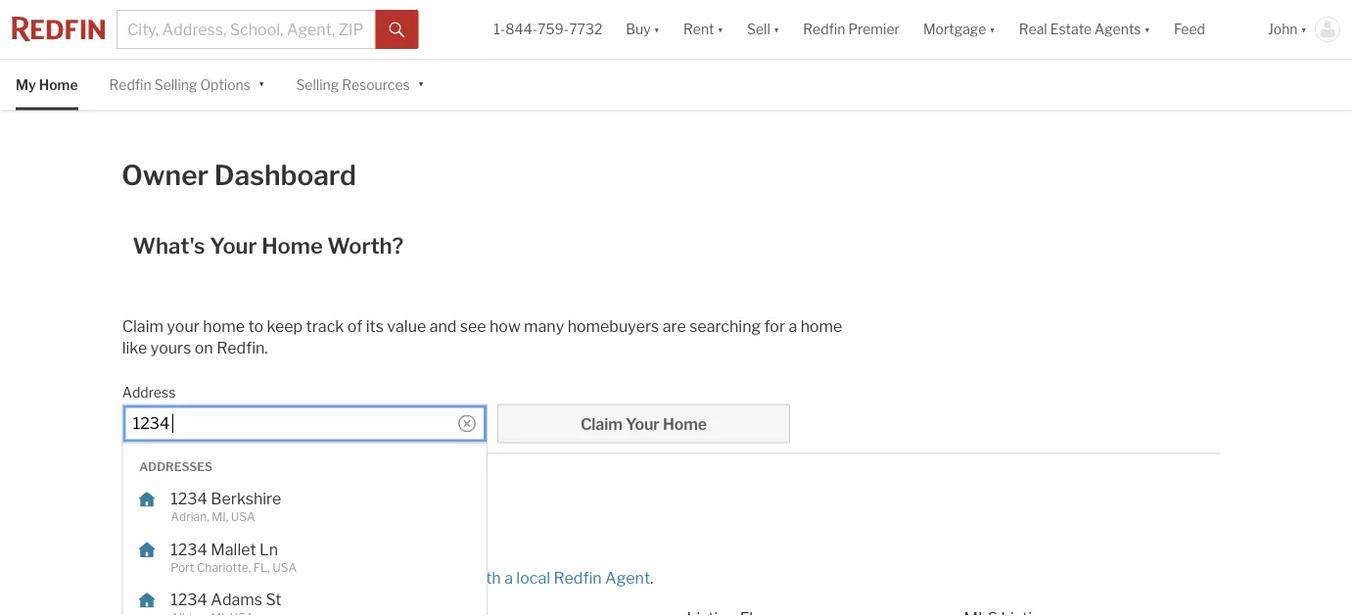 Task type: locate. For each thing, give the bounding box(es) containing it.
homebuyers
[[568, 317, 660, 336]]

your for marketing
[[243, 515, 289, 541]]

for up st
[[265, 568, 286, 587]]

to
[[248, 317, 264, 336]]

▾ right buy
[[654, 21, 660, 38]]

1 horizontal spatial for
[[765, 317, 786, 336]]

options
[[200, 76, 251, 93]]

home up redfin.
[[203, 317, 245, 336]]

home
[[39, 76, 78, 93], [262, 232, 323, 258], [663, 415, 707, 434]]

0 horizontal spatial usa
[[230, 509, 255, 523]]

selling inside redfin selling options ▾
[[154, 76, 197, 93]]

mortgage ▾
[[924, 21, 996, 38]]

0 horizontal spatial redfin
[[109, 76, 151, 93]]

usa inside 1234 berkshire adrian, mi, usa
[[230, 509, 255, 523]]

submit search image
[[390, 22, 405, 38]]

see
[[460, 317, 486, 336]]

redfin
[[804, 21, 846, 38], [109, 76, 151, 93]]

0 horizontal spatial your
[[210, 232, 257, 258]]

▾ right options
[[259, 75, 265, 92]]

for inside claim your home to keep track of its value and see how many homebuyers are searching for a home like yours on redfin.
[[765, 317, 786, 336]]

▾ right rent
[[718, 21, 724, 38]]

claim inside claim your home button
[[581, 415, 623, 434]]

1 horizontal spatial home
[[262, 232, 323, 258]]

selling resources link
[[296, 60, 410, 110]]

redfin left the premier
[[804, 21, 846, 38]]

real
[[1019, 21, 1048, 38]]

1 horizontal spatial a
[[789, 317, 798, 336]]

1 vertical spatial 1234
[[170, 539, 207, 558]]

worth?
[[328, 232, 404, 258]]

redfin right my home
[[109, 76, 151, 93]]

for
[[765, 317, 786, 336], [265, 568, 286, 587]]

1234 adams st link
[[123, 582, 487, 615], [170, 589, 428, 609]]

your inside button
[[626, 415, 660, 434]]

many
[[524, 317, 564, 336]]

0 horizontal spatial selling
[[154, 76, 197, 93]]

1234 for 1234 mallet ln
[[170, 539, 207, 558]]

▾ right agents
[[1145, 21, 1151, 38]]

selling
[[154, 76, 197, 93], [296, 76, 339, 93]]

1 vertical spatial usa
[[272, 560, 297, 574]]

are
[[663, 317, 686, 336]]

claim inside claim your home to keep track of its value and see how many homebuyers are searching for a home like yours on redfin.
[[122, 317, 164, 336]]

resources
[[342, 76, 410, 93]]

its
[[366, 317, 384, 336]]

0 vertical spatial a
[[789, 317, 798, 336]]

get
[[133, 568, 159, 587]]

1234 adams st link down lower
[[170, 589, 428, 609]]

home down 1234 berkshire link
[[294, 515, 352, 541]]

1 horizontal spatial home
[[294, 515, 352, 541]]

0 horizontal spatial home
[[203, 317, 245, 336]]

selling left resources
[[296, 76, 339, 93]]

on
[[195, 338, 213, 357]]

selling left options
[[154, 76, 197, 93]]

yours
[[151, 338, 191, 357]]

0 vertical spatial redfin
[[804, 21, 846, 38]]

real estate agents ▾ link
[[1019, 0, 1151, 59]]

▾ right mortgage
[[990, 21, 996, 38]]

a inside claim your home to keep track of its value and see how many homebuyers are searching for a home like yours on redfin.
[[789, 317, 798, 336]]

redfin inside redfin selling options ▾
[[109, 76, 151, 93]]

1234 up adrian,
[[170, 489, 207, 508]]

1 horizontal spatial claim
[[581, 415, 623, 434]]

when
[[368, 568, 408, 587]]

0 vertical spatial claim
[[122, 317, 164, 336]]

1 1234 from the top
[[170, 489, 207, 508]]

rent
[[684, 21, 715, 38]]

1234
[[170, 489, 207, 508], [170, 539, 207, 558], [170, 589, 207, 609]]

▾ inside real estate agents ▾ link
[[1145, 21, 1151, 38]]

home inside button
[[663, 415, 707, 434]]

None search field
[[122, 404, 488, 443]]

2 vertical spatial 1234
[[170, 589, 207, 609]]

rent ▾ button
[[672, 0, 736, 59]]

0 horizontal spatial claim
[[122, 317, 164, 336]]

1 vertical spatial for
[[265, 568, 286, 587]]

claim for claim your home
[[581, 415, 623, 434]]

your inside claim your home to keep track of its value and see how many homebuyers are searching for a home like yours on redfin.
[[167, 317, 200, 336]]

track
[[306, 317, 344, 336]]

claim for claim your home to keep track of its value and see how many homebuyers are searching for a home like yours on redfin.
[[122, 317, 164, 336]]

▾
[[654, 21, 660, 38], [718, 21, 724, 38], [774, 21, 780, 38], [990, 21, 996, 38], [1145, 21, 1151, 38], [1301, 21, 1308, 38], [259, 75, 265, 92], [418, 75, 424, 92]]

1 selling from the left
[[154, 76, 197, 93]]

0 vertical spatial your
[[167, 317, 200, 336]]

1 vertical spatial claim
[[581, 415, 623, 434]]

my home link
[[16, 60, 78, 110]]

st
[[265, 589, 281, 609]]

real estate agents ▾ button
[[1008, 0, 1163, 59]]

1 vertical spatial your
[[243, 515, 289, 541]]

adams
[[210, 589, 262, 609]]

1 horizontal spatial usa
[[272, 560, 297, 574]]

home right the searching
[[801, 317, 843, 336]]

like
[[122, 338, 147, 357]]

buy
[[626, 21, 651, 38]]

your
[[210, 232, 257, 258], [626, 415, 660, 434]]

0 horizontal spatial home
[[39, 76, 78, 93]]

usa right fl,
[[272, 560, 297, 574]]

mortgage
[[924, 21, 987, 38]]

redfin inside redfin premier button
[[804, 21, 846, 38]]

0 vertical spatial for
[[765, 317, 786, 336]]

your down berkshire
[[243, 515, 289, 541]]

and
[[430, 317, 457, 336]]

1 horizontal spatial your
[[243, 515, 289, 541]]

844-
[[506, 21, 538, 38]]

john
[[1268, 21, 1298, 38]]

0 horizontal spatial your
[[167, 317, 200, 336]]

2 vertical spatial home
[[663, 415, 707, 434]]

a right with at the bottom of page
[[505, 568, 513, 587]]

1234 down the better
[[170, 589, 207, 609]]

0 horizontal spatial for
[[265, 568, 286, 587]]

1 horizontal spatial your
[[626, 415, 660, 434]]

0 horizontal spatial a
[[505, 568, 513, 587]]

dashboard
[[214, 158, 356, 191]]

2 1234 from the top
[[170, 539, 207, 558]]

1 vertical spatial your
[[626, 415, 660, 434]]

searching
[[690, 317, 761, 336]]

how
[[490, 317, 521, 336]]

redfin for redfin premier
[[804, 21, 846, 38]]

your up yours
[[167, 317, 200, 336]]

0 vertical spatial usa
[[230, 509, 255, 523]]

0 vertical spatial your
[[210, 232, 257, 258]]

1234 inside 1234 mallet ln port charlotte, fl, usa
[[170, 539, 207, 558]]

search input image
[[459, 415, 476, 432]]

usa down berkshire
[[230, 509, 255, 523]]

1 horizontal spatial redfin
[[804, 21, 846, 38]]

mallet
[[210, 539, 256, 558]]

2 selling from the left
[[296, 76, 339, 93]]

a
[[789, 317, 798, 336], [505, 568, 513, 587]]

.
[[651, 568, 654, 587]]

home
[[203, 317, 245, 336], [801, 317, 843, 336], [294, 515, 352, 541]]

1234 up port
[[170, 539, 207, 558]]

buy ▾ button
[[614, 0, 672, 59]]

keep
[[267, 317, 303, 336]]

▾ right 'sell'
[[774, 21, 780, 38]]

1 vertical spatial home
[[262, 232, 323, 258]]

2 horizontal spatial home
[[663, 415, 707, 434]]

addresses
[[139, 459, 212, 473]]

mortgage ▾ button
[[912, 0, 1008, 59]]

▾ inside mortgage ▾ dropdown button
[[990, 21, 996, 38]]

1234 for 1234 berkshire
[[170, 489, 207, 508]]

1 vertical spatial redfin
[[109, 76, 151, 93]]

value
[[387, 317, 426, 336]]

0 vertical spatial 1234
[[170, 489, 207, 508]]

for right the searching
[[765, 317, 786, 336]]

usa
[[230, 509, 255, 523], [272, 560, 297, 574]]

a right the searching
[[789, 317, 798, 336]]

0 vertical spatial home
[[39, 76, 78, 93]]

port
[[170, 560, 194, 574]]

marketing
[[133, 515, 239, 541]]

1234 inside 1234 berkshire adrian, mi, usa
[[170, 489, 207, 508]]

redfin premier
[[804, 21, 900, 38]]

▾ right resources
[[418, 75, 424, 92]]

1 horizontal spatial selling
[[296, 76, 339, 93]]



Task type: describe. For each thing, give the bounding box(es) containing it.
sell ▾ button
[[747, 0, 780, 59]]

claim your home to keep track of its value and see how many homebuyers are searching for a home like yours on redfin.
[[122, 317, 843, 357]]

my
[[16, 76, 36, 93]]

buy ▾ button
[[626, 0, 660, 59]]

adrian,
[[170, 509, 209, 523]]

get better results for lower fees when you sell with a local redfin agent .
[[133, 568, 654, 587]]

▾ inside buy ▾ dropdown button
[[654, 21, 660, 38]]

sell with a local redfin agent link
[[442, 568, 651, 587]]

your for claim
[[167, 317, 200, 336]]

redfin premier button
[[792, 0, 912, 59]]

1-844-759-7732 link
[[494, 21, 603, 38]]

marketing your home
[[133, 515, 352, 541]]

sell ▾ button
[[736, 0, 792, 59]]

berkshire
[[210, 489, 281, 508]]

7732
[[569, 21, 603, 38]]

premier
[[849, 21, 900, 38]]

1 vertical spatial a
[[505, 568, 513, 587]]

address
[[122, 384, 176, 401]]

759-
[[538, 21, 569, 38]]

sell ▾
[[747, 21, 780, 38]]

home for what's your home worth?
[[262, 232, 323, 258]]

redfin selling options ▾
[[109, 75, 265, 93]]

redfin.
[[217, 338, 268, 357]]

buy ▾
[[626, 21, 660, 38]]

feed
[[1174, 21, 1206, 38]]

1-844-759-7732
[[494, 21, 603, 38]]

what's
[[133, 232, 205, 258]]

1-
[[494, 21, 506, 38]]

your for what's
[[210, 232, 257, 258]]

ln
[[259, 539, 278, 558]]

charlotte,
[[196, 560, 250, 574]]

owner dashboard
[[122, 158, 356, 191]]

fees
[[333, 568, 365, 587]]

usa inside 1234 mallet ln port charlotte, fl, usa
[[272, 560, 297, 574]]

selling resources ▾
[[296, 75, 424, 93]]

1234 adams st link down '1234 mallet ln' link
[[123, 582, 487, 615]]

▾ right john on the top right of the page
[[1301, 21, 1308, 38]]

home for marketing your home
[[294, 515, 352, 541]]

what's your home worth?
[[133, 232, 404, 258]]

1234 berkshire link
[[170, 489, 428, 508]]

fl,
[[253, 560, 270, 574]]

claim your home
[[581, 415, 707, 434]]

▾ inside "selling resources ▾"
[[418, 75, 424, 92]]

sell
[[747, 21, 771, 38]]

home for claim your home to keep track of its value and see how many homebuyers are searching for a home like yours on redfin.
[[203, 317, 245, 336]]

▾ inside redfin selling options ▾
[[259, 75, 265, 92]]

City, Address, School, Agent, ZIP search field
[[117, 10, 376, 49]]

lower
[[289, 568, 330, 587]]

rent ▾ button
[[684, 0, 724, 59]]

local redfin agent
[[517, 568, 651, 587]]

john ▾
[[1268, 21, 1308, 38]]

better
[[163, 568, 208, 587]]

home for claim your home
[[663, 415, 707, 434]]

▾ inside sell ▾ dropdown button
[[774, 21, 780, 38]]

1234 mallet ln link
[[170, 539, 428, 559]]

clear input button
[[459, 415, 476, 432]]

mi,
[[211, 509, 228, 523]]

you
[[412, 568, 438, 587]]

real estate agents ▾
[[1019, 21, 1151, 38]]

owner
[[122, 158, 209, 191]]

redfin selling options link
[[109, 60, 251, 110]]

of
[[348, 317, 363, 336]]

redfin for redfin selling options ▾
[[109, 76, 151, 93]]

feed button
[[1163, 0, 1257, 59]]

3 1234 from the top
[[170, 589, 207, 609]]

▾ inside rent ▾ dropdown button
[[718, 21, 724, 38]]

sell
[[442, 568, 466, 587]]

my home
[[16, 76, 78, 93]]

estate
[[1051, 21, 1092, 38]]

2 horizontal spatial home
[[801, 317, 843, 336]]

mortgage ▾ button
[[924, 0, 996, 59]]

1234 adams st
[[170, 589, 281, 609]]

your for claim
[[626, 415, 660, 434]]

results
[[212, 568, 261, 587]]

agents
[[1095, 21, 1142, 38]]

rent ▾
[[684, 21, 724, 38]]

1234 berkshire adrian, mi, usa
[[170, 489, 281, 523]]

selling inside "selling resources ▾"
[[296, 76, 339, 93]]

1234 mallet ln port charlotte, fl, usa
[[170, 539, 297, 574]]

with
[[470, 568, 501, 587]]

claim your home button
[[498, 404, 790, 443]]



Task type: vqa. For each thing, say whether or not it's contained in the screenshot.
top Home
yes



